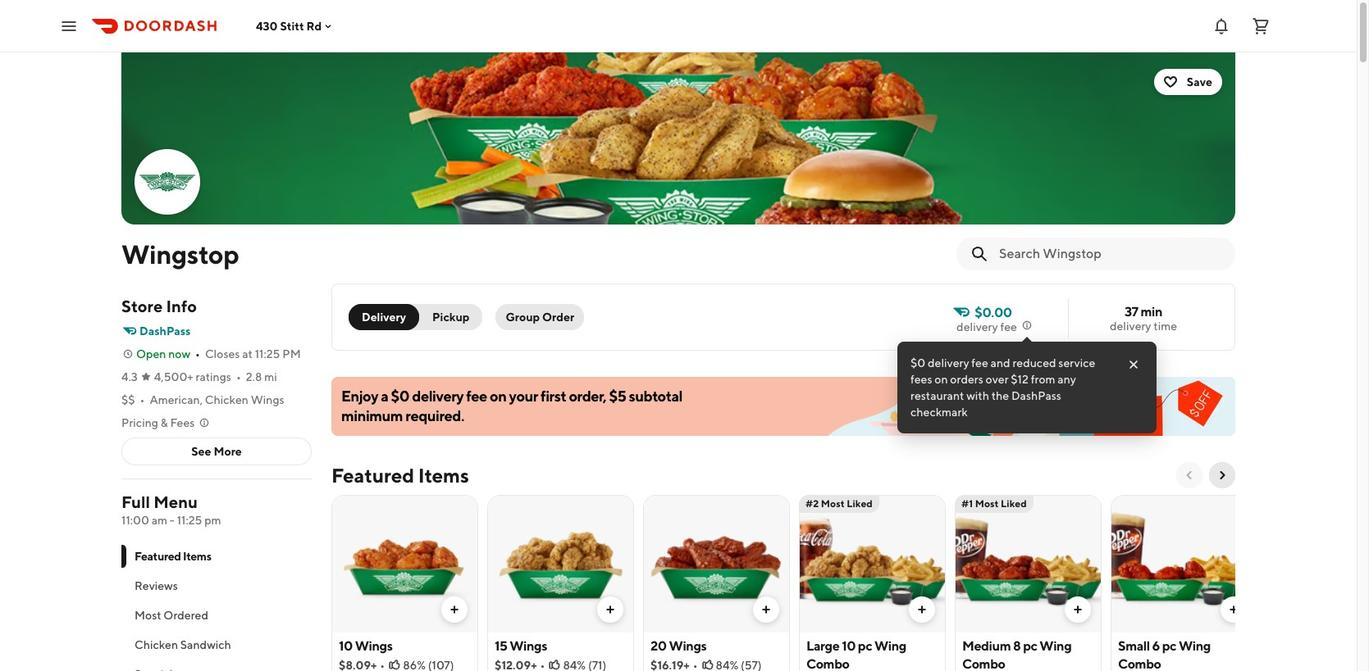 Task type: locate. For each thing, give the bounding box(es) containing it.
$0 right a
[[391, 388, 409, 405]]

pc right 8
[[1023, 639, 1037, 655]]

0 horizontal spatial 11:25
[[177, 514, 202, 528]]

wingstop
[[121, 239, 239, 270]]

$0
[[911, 357, 926, 370], [391, 388, 409, 405]]

1 add item to cart image from the left
[[604, 604, 617, 617]]

2 horizontal spatial most
[[975, 498, 999, 510]]

wing
[[875, 639, 907, 655], [1040, 639, 1072, 655], [1179, 639, 1211, 655]]

2.8 mi
[[246, 371, 277, 384]]

wing inside large 10 pc wing combo
[[875, 639, 907, 655]]

wing for large 10 pc wing combo
[[875, 639, 907, 655]]

fee left the and
[[972, 357, 988, 370]]

20
[[651, 639, 667, 655]]

fee
[[1000, 321, 1017, 334], [972, 357, 988, 370], [466, 388, 487, 405]]

combo
[[806, 657, 850, 672], [962, 657, 1006, 672], [1118, 657, 1161, 672]]

1 combo from the left
[[806, 657, 850, 672]]

chicken inside button
[[135, 639, 178, 652]]

$$ • american, chicken wings
[[121, 394, 284, 407]]

add item to cart image inside "20 wings" button
[[760, 604, 773, 617]]

15 wings button
[[487, 496, 634, 672]]

items down required.
[[418, 464, 469, 487]]

• left 2.8
[[236, 371, 241, 384]]

2 liked from the left
[[1001, 498, 1027, 510]]

on left your in the left of the page
[[490, 388, 507, 405]]

$0 inside enjoy a $0 delivery fee on your first order, $5 subtotal minimum required.
[[391, 388, 409, 405]]

combo for medium
[[962, 657, 1006, 672]]

subtotal
[[629, 388, 683, 405]]

0 horizontal spatial chicken
[[135, 639, 178, 652]]

pc for 6
[[1162, 639, 1177, 655]]

items up the reviews button
[[183, 551, 211, 564]]

wingstop image
[[121, 53, 1236, 225], [136, 151, 199, 213]]

most inside button
[[135, 610, 161, 623]]

2 10 from the left
[[842, 639, 856, 655]]

2 horizontal spatial combo
[[1118, 657, 1161, 672]]

add item to cart image inside 15 wings button
[[604, 604, 617, 617]]

2 add item to cart image from the left
[[1072, 604, 1085, 617]]

combo inside medium 8 pc wing combo
[[962, 657, 1006, 672]]

0 horizontal spatial combo
[[806, 657, 850, 672]]

fee up the and
[[1000, 321, 1017, 334]]

1 horizontal spatial fee
[[972, 357, 988, 370]]

1 vertical spatial on
[[490, 388, 507, 405]]

1 horizontal spatial 10
[[842, 639, 856, 655]]

430 stitt rd
[[256, 19, 322, 32]]

delivery inside enjoy a $0 delivery fee on your first order, $5 subtotal minimum required.
[[412, 388, 464, 405]]

1 vertical spatial featured
[[135, 551, 181, 564]]

featured items heading
[[331, 463, 469, 489]]

combo down medium
[[962, 657, 1006, 672]]

0 horizontal spatial 10
[[339, 639, 353, 655]]

1 vertical spatial chicken
[[135, 639, 178, 652]]

10 inside button
[[339, 639, 353, 655]]

reviews button
[[121, 572, 312, 601]]

order methods option group
[[349, 304, 483, 331]]

1 horizontal spatial items
[[418, 464, 469, 487]]

1 horizontal spatial $0
[[911, 357, 926, 370]]

minimum
[[341, 408, 403, 425]]

dashpass up the open now
[[139, 325, 191, 338]]

close tooltip image
[[1127, 359, 1140, 372]]

delivery up orders
[[928, 357, 969, 370]]

pc inside medium 8 pc wing combo
[[1023, 639, 1037, 655]]

full
[[121, 493, 150, 512]]

1 vertical spatial 11:25
[[177, 514, 202, 528]]

featured inside heading
[[331, 464, 414, 487]]

0 vertical spatial •
[[195, 348, 200, 361]]

1 horizontal spatial wing
[[1040, 639, 1072, 655]]

• right $$
[[140, 394, 145, 407]]

wing right 8
[[1040, 639, 1072, 655]]

2 horizontal spatial fee
[[1000, 321, 1017, 334]]

next button of carousel image
[[1216, 469, 1229, 482]]

most
[[821, 498, 845, 510], [975, 498, 999, 510], [135, 610, 161, 623]]

1 horizontal spatial most
[[821, 498, 845, 510]]

2 add item to cart image from the left
[[760, 604, 773, 617]]

2 combo from the left
[[962, 657, 1006, 672]]

chicken down most ordered
[[135, 639, 178, 652]]

1 horizontal spatial chicken
[[205, 394, 249, 407]]

fee left your in the left of the page
[[466, 388, 487, 405]]

•
[[195, 348, 200, 361], [236, 371, 241, 384], [140, 394, 145, 407]]

add item to cart image inside small 6 pc wing combo button
[[1227, 604, 1241, 617]]

pc right 6
[[1162, 639, 1177, 655]]

featured down minimum
[[331, 464, 414, 487]]

1 horizontal spatial 11:25
[[255, 348, 280, 361]]

1 liked from the left
[[847, 498, 873, 510]]

Pickup radio
[[409, 304, 483, 331]]

mi
[[264, 371, 277, 384]]

closes
[[205, 348, 240, 361]]

save
[[1187, 75, 1213, 89]]

1 horizontal spatial dashpass
[[1012, 390, 1062, 403]]

required.
[[406, 408, 464, 425]]

pc inside small 6 pc wing combo
[[1162, 639, 1177, 655]]

430 stitt rd button
[[256, 19, 335, 32]]

large
[[806, 639, 840, 655]]

pricing & fees
[[121, 417, 195, 430]]

fee inside enjoy a $0 delivery fee on your first order, $5 subtotal minimum required.
[[466, 388, 487, 405]]

liked
[[847, 498, 873, 510], [1001, 498, 1027, 510]]

1 vertical spatial fee
[[972, 357, 988, 370]]

add item to cart image
[[604, 604, 617, 617], [760, 604, 773, 617], [916, 604, 929, 617], [1227, 604, 1241, 617]]

items
[[418, 464, 469, 487], [183, 551, 211, 564]]

featured items
[[331, 464, 469, 487], [135, 551, 211, 564]]

featured up reviews
[[135, 551, 181, 564]]

2.8
[[246, 371, 262, 384]]

$5
[[609, 388, 626, 405]]

1 vertical spatial items
[[183, 551, 211, 564]]

1 horizontal spatial featured
[[331, 464, 414, 487]]

1 horizontal spatial on
[[935, 373, 948, 386]]

0 vertical spatial $0
[[911, 357, 926, 370]]

11:25 right at
[[255, 348, 280, 361]]

most for medium
[[975, 498, 999, 510]]

1 vertical spatial dashpass
[[1012, 390, 1062, 403]]

0 vertical spatial dashpass
[[139, 325, 191, 338]]

on
[[935, 373, 948, 386], [490, 388, 507, 405]]

1 vertical spatial featured items
[[135, 551, 211, 564]]

combo down large
[[806, 657, 850, 672]]

liked right #1
[[1001, 498, 1027, 510]]

0 horizontal spatial items
[[183, 551, 211, 564]]

0 vertical spatial items
[[418, 464, 469, 487]]

add item to cart image for 15 wings image on the bottom of the page
[[604, 604, 617, 617]]

reviews
[[135, 580, 178, 593]]

on inside $0 delivery fee and reduced service fees on orders over $12 from any restaurant with the dashpass checkmark
[[935, 373, 948, 386]]

1 10 from the left
[[339, 639, 353, 655]]

3 combo from the left
[[1118, 657, 1161, 672]]

wing right large
[[875, 639, 907, 655]]

430
[[256, 19, 278, 32]]

0 vertical spatial featured
[[331, 464, 414, 487]]

3 add item to cart image from the left
[[916, 604, 929, 617]]

4 add item to cart image from the left
[[1227, 604, 1241, 617]]

liked for 8
[[1001, 498, 1027, 510]]

large 10 pc wing combo image
[[800, 496, 945, 633]]

1 horizontal spatial combo
[[962, 657, 1006, 672]]

add item to cart image
[[448, 604, 461, 617], [1072, 604, 1085, 617]]

pricing
[[121, 417, 158, 430]]

group order
[[506, 311, 574, 324]]

chicken down ratings
[[205, 394, 249, 407]]

dashpass inside $0 delivery fee and reduced service fees on orders over $12 from any restaurant with the dashpass checkmark
[[1012, 390, 1062, 403]]

0 horizontal spatial wing
[[875, 639, 907, 655]]

group order button
[[496, 304, 584, 331]]

most for large
[[821, 498, 845, 510]]

combo for large
[[806, 657, 850, 672]]

any
[[1058, 373, 1076, 386]]

enjoy
[[341, 388, 378, 405]]

2 horizontal spatial pc
[[1162, 639, 1177, 655]]

0 horizontal spatial fee
[[466, 388, 487, 405]]

0 horizontal spatial on
[[490, 388, 507, 405]]

full menu 11:00 am - 11:25 pm
[[121, 493, 221, 528]]

menu
[[154, 493, 198, 512]]

0 items, open order cart image
[[1251, 16, 1271, 36]]

order,
[[569, 388, 607, 405]]

chicken sandwich button
[[121, 631, 312, 660]]

0 horizontal spatial pc
[[858, 639, 872, 655]]

0 horizontal spatial liked
[[847, 498, 873, 510]]

combo inside small 6 pc wing combo
[[1118, 657, 1161, 672]]

liked right #2 in the right bottom of the page
[[847, 498, 873, 510]]

add item to cart image for 20 wings image
[[760, 604, 773, 617]]

0 horizontal spatial featured
[[135, 551, 181, 564]]

0 horizontal spatial add item to cart image
[[448, 604, 461, 617]]

0 vertical spatial on
[[935, 373, 948, 386]]

3 wing from the left
[[1179, 639, 1211, 655]]

0 vertical spatial featured items
[[331, 464, 469, 487]]

restaurant
[[911, 390, 964, 403]]

featured
[[331, 464, 414, 487], [135, 551, 181, 564]]

orders
[[950, 373, 984, 386]]

0 horizontal spatial most
[[135, 610, 161, 623]]

most right #2 in the right bottom of the page
[[821, 498, 845, 510]]

pc
[[858, 639, 872, 655], [1023, 639, 1037, 655], [1162, 639, 1177, 655]]

chicken
[[205, 394, 249, 407], [135, 639, 178, 652]]

reduced
[[1013, 357, 1056, 370]]

medium
[[962, 639, 1011, 655]]

large 10 pc wing combo
[[806, 639, 907, 672]]

delivery left 'time'
[[1110, 320, 1152, 333]]

combo down small
[[1118, 657, 1161, 672]]

10
[[339, 639, 353, 655], [842, 639, 856, 655]]

11:25
[[255, 348, 280, 361], [177, 514, 202, 528]]

3 pc from the left
[[1162, 639, 1177, 655]]

pc right large
[[858, 639, 872, 655]]

delivery up required.
[[412, 388, 464, 405]]

add item to cart image for 10 wings image
[[448, 604, 461, 617]]

delivery
[[1110, 320, 1152, 333], [957, 321, 998, 334], [928, 357, 969, 370], [412, 388, 464, 405]]

1 vertical spatial •
[[236, 371, 241, 384]]

wing inside small 6 pc wing combo
[[1179, 639, 1211, 655]]

1 horizontal spatial pc
[[1023, 639, 1037, 655]]

over
[[986, 373, 1009, 386]]

liked for 10
[[847, 498, 873, 510]]

from
[[1031, 373, 1056, 386]]

most right #1
[[975, 498, 999, 510]]

on up restaurant at the bottom right of the page
[[935, 373, 948, 386]]

• right "now" on the left
[[195, 348, 200, 361]]

and
[[991, 357, 1010, 370]]

• closes at 11:25 pm
[[195, 348, 301, 361]]

ratings
[[196, 371, 231, 384]]

0 vertical spatial chicken
[[205, 394, 249, 407]]

at
[[242, 348, 253, 361]]

1 vertical spatial $0
[[391, 388, 409, 405]]

11:25 right -
[[177, 514, 202, 528]]

2 vertical spatial •
[[140, 394, 145, 407]]

1 wing from the left
[[875, 639, 907, 655]]

pc inside large 10 pc wing combo
[[858, 639, 872, 655]]

2 horizontal spatial wing
[[1179, 639, 1211, 655]]

4.3
[[121, 371, 138, 384]]

1 pc from the left
[[858, 639, 872, 655]]

dashpass down the from
[[1012, 390, 1062, 403]]

&
[[161, 417, 168, 430]]

wings inside button
[[669, 639, 707, 655]]

dashpass
[[139, 325, 191, 338], [1012, 390, 1062, 403]]

1 horizontal spatial add item to cart image
[[1072, 604, 1085, 617]]

4,500+
[[154, 371, 193, 384]]

8
[[1013, 639, 1021, 655]]

wings
[[251, 394, 284, 407], [355, 639, 393, 655], [510, 639, 547, 655], [669, 639, 707, 655]]

0 horizontal spatial $0
[[391, 388, 409, 405]]

fees
[[911, 373, 932, 386]]

wing right 6
[[1179, 639, 1211, 655]]

add item to cart image inside 10 wings button
[[448, 604, 461, 617]]

wing inside medium 8 pc wing combo
[[1040, 639, 1072, 655]]

$$
[[121, 394, 135, 407]]

featured items down minimum
[[331, 464, 469, 487]]

0 horizontal spatial featured items
[[135, 551, 211, 564]]

2 pc from the left
[[1023, 639, 1037, 655]]

wing for medium 8 pc wing combo
[[1040, 639, 1072, 655]]

featured items up reviews
[[135, 551, 211, 564]]

store info
[[121, 297, 197, 316]]

open menu image
[[59, 16, 79, 36]]

am
[[152, 514, 167, 528]]

$0 delivery fee and reduced service fees on orders over $12 from any restaurant with the dashpass checkmark
[[911, 357, 1096, 419]]

2 vertical spatial fee
[[466, 388, 487, 405]]

$0 up fees
[[911, 357, 926, 370]]

most ordered
[[135, 610, 208, 623]]

fees
[[170, 417, 195, 430]]

1 add item to cart image from the left
[[448, 604, 461, 617]]

combo inside large 10 pc wing combo
[[806, 657, 850, 672]]

1 horizontal spatial featured items
[[331, 464, 469, 487]]

1 horizontal spatial liked
[[1001, 498, 1027, 510]]

2 wing from the left
[[1040, 639, 1072, 655]]

min
[[1141, 304, 1163, 320]]

most down reviews
[[135, 610, 161, 623]]



Task type: describe. For each thing, give the bounding box(es) containing it.
checkmark
[[911, 406, 968, 419]]

your
[[509, 388, 538, 405]]

37
[[1125, 304, 1138, 320]]

save button
[[1154, 69, 1222, 95]]

open now
[[136, 348, 190, 361]]

first
[[541, 388, 566, 405]]

open
[[136, 348, 166, 361]]

most ordered button
[[121, 601, 312, 631]]

sandwich
[[180, 639, 231, 652]]

15 wings image
[[488, 496, 633, 633]]

add item to cart image for medium 8 pc wing combo image
[[1072, 604, 1085, 617]]

medium 8 pc wing combo image
[[956, 496, 1101, 633]]

4,500+ ratings •
[[154, 371, 241, 384]]

pc for 10
[[858, 639, 872, 655]]

20 wings button
[[643, 496, 790, 672]]

small 6 pc wing combo button
[[1111, 496, 1258, 672]]

see more button
[[122, 439, 311, 465]]

wings for 15
[[510, 639, 547, 655]]

fee inside $0 delivery fee and reduced service fees on orders over $12 from any restaurant with the dashpass checkmark
[[972, 357, 988, 370]]

11:00
[[121, 514, 149, 528]]

small 6 pc wing combo image
[[1112, 496, 1257, 633]]

time
[[1154, 320, 1177, 333]]

stitt
[[280, 19, 304, 32]]

enjoy a $0 delivery fee on your first order, $5 subtotal minimum required.
[[341, 388, 683, 425]]

pm
[[282, 348, 301, 361]]

small 6 pc wing combo
[[1118, 639, 1211, 672]]

american,
[[150, 394, 203, 407]]

1 horizontal spatial •
[[195, 348, 200, 361]]

$0.00
[[975, 305, 1012, 321]]

2 horizontal spatial •
[[236, 371, 241, 384]]

combo for small
[[1118, 657, 1161, 672]]

service
[[1059, 357, 1096, 370]]

$0 delivery fee and reduced service fees on orders over $12 from any restaurant with the dashpass checkmark tooltip
[[898, 337, 1157, 434]]

$12
[[1011, 373, 1029, 386]]

add item to cart image for small 6 pc wing combo image
[[1227, 604, 1241, 617]]

20 wings image
[[644, 496, 789, 633]]

a
[[381, 388, 388, 405]]

pricing & fees button
[[121, 415, 211, 432]]

rd
[[306, 19, 322, 32]]

15 wings
[[495, 639, 547, 655]]

Delivery radio
[[349, 304, 419, 331]]

more
[[214, 446, 242, 459]]

#2 most liked
[[806, 498, 873, 510]]

delivery fee
[[957, 321, 1017, 334]]

0 horizontal spatial dashpass
[[139, 325, 191, 338]]

0 horizontal spatial •
[[140, 394, 145, 407]]

chicken sandwich
[[135, 639, 231, 652]]

wings for 20
[[669, 639, 707, 655]]

see more
[[191, 446, 242, 459]]

see
[[191, 446, 211, 459]]

10 wings image
[[332, 496, 477, 633]]

6
[[1152, 639, 1160, 655]]

the
[[992, 390, 1009, 403]]

delivery inside 37 min delivery time
[[1110, 320, 1152, 333]]

notification bell image
[[1212, 16, 1231, 36]]

#1 most liked
[[962, 498, 1027, 510]]

delivery up the and
[[957, 321, 998, 334]]

wing for small 6 pc wing combo
[[1179, 639, 1211, 655]]

10 wings
[[339, 639, 393, 655]]

0 vertical spatial 11:25
[[255, 348, 280, 361]]

-
[[170, 514, 175, 528]]

pm
[[204, 514, 221, 528]]

info
[[166, 297, 197, 316]]

order
[[542, 311, 574, 324]]

10 inside large 10 pc wing combo
[[842, 639, 856, 655]]

37 min delivery time
[[1110, 304, 1177, 333]]

on inside enjoy a $0 delivery fee on your first order, $5 subtotal minimum required.
[[490, 388, 507, 405]]

medium 8 pc wing combo
[[962, 639, 1072, 672]]

items inside heading
[[418, 464, 469, 487]]

#1
[[962, 498, 973, 510]]

group
[[506, 311, 540, 324]]

add item to cart image for large 10 pc wing combo image
[[916, 604, 929, 617]]

ordered
[[164, 610, 208, 623]]

now
[[168, 348, 190, 361]]

15
[[495, 639, 507, 655]]

delivery inside $0 delivery fee and reduced service fees on orders over $12 from any restaurant with the dashpass checkmark
[[928, 357, 969, 370]]

0 vertical spatial fee
[[1000, 321, 1017, 334]]

Item Search search field
[[999, 245, 1222, 263]]

pickup
[[432, 311, 470, 324]]

10 wings button
[[331, 496, 478, 672]]

#2
[[806, 498, 819, 510]]

11:25 inside full menu 11:00 am - 11:25 pm
[[177, 514, 202, 528]]

pc for 8
[[1023, 639, 1037, 655]]

with
[[967, 390, 989, 403]]

$0 inside $0 delivery fee and reduced service fees on orders over $12 from any restaurant with the dashpass checkmark
[[911, 357, 926, 370]]

previous button of carousel image
[[1183, 469, 1196, 482]]

small
[[1118, 639, 1150, 655]]

wings for 10
[[355, 639, 393, 655]]

delivery
[[362, 311, 406, 324]]



Task type: vqa. For each thing, say whether or not it's contained in the screenshot.
$$ • American, Chicken Wings
yes



